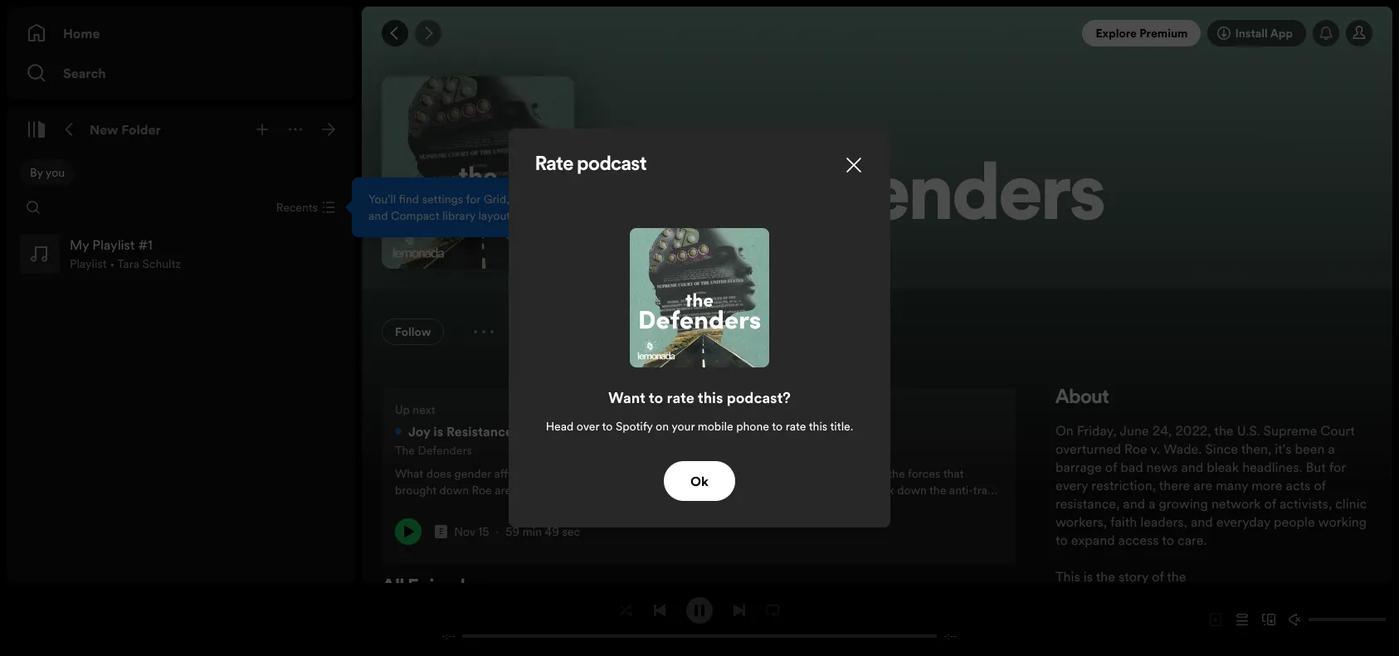 Task type: describe. For each thing, give the bounding box(es) containing it.
all episodes
[[382, 579, 484, 598]]

search link
[[27, 56, 335, 90]]

joy
[[408, 422, 430, 441]]

1 :- from the left
[[446, 630, 452, 643]]

group inside main element
[[13, 227, 349, 281]]

home link
[[27, 17, 335, 50]]

the for 2022,
[[1215, 422, 1234, 440]]

been
[[1295, 440, 1325, 458]]

search in your library image
[[27, 201, 40, 214]]

everyday
[[1217, 513, 1271, 531]]

rate
[[535, 155, 574, 175]]

Disable repeat checkbox
[[759, 597, 786, 624]]

v.
[[1151, 440, 1160, 458]]

new
[[90, 120, 118, 139]]

settings
[[422, 191, 463, 208]]

folder
[[121, 120, 161, 139]]

headlines.
[[1243, 458, 1303, 476]]

•
[[110, 256, 115, 272]]

you'll find settings for grid, list, and compact library layout here
[[369, 191, 537, 224]]

1 vertical spatial defenders
[[418, 442, 472, 459]]

the for of
[[1167, 568, 1186, 586]]

your
[[672, 418, 695, 435]]

explore
[[1096, 25, 1137, 42]]

leaders,
[[1141, 513, 1188, 531]]

disable repeat image
[[766, 604, 779, 617]]

0 horizontal spatial the
[[395, 442, 415, 459]]

it's
[[1275, 440, 1292, 458]]

1 horizontal spatial a
[[1328, 440, 1335, 458]]

by you
[[30, 164, 65, 181]]

list,
[[512, 191, 534, 208]]

there
[[1159, 476, 1191, 495]]

of left acts
[[1265, 495, 1276, 513]]

4 - from the left
[[954, 630, 957, 643]]

mobile
[[698, 418, 733, 435]]

install app link
[[1208, 20, 1306, 46]]

new episode image
[[395, 428, 402, 435]]

ok
[[691, 472, 709, 491]]

and right news
[[1181, 458, 1204, 476]]

joy is resistance
[[408, 422, 513, 441]]

by
[[30, 164, 43, 181]]

growing
[[1159, 495, 1208, 513]]

barrage
[[1056, 458, 1102, 476]]

app
[[1270, 25, 1293, 42]]

find
[[399, 191, 419, 208]]

bad
[[1121, 458, 1143, 476]]

podcast?
[[727, 388, 791, 408]]

many
[[1216, 476, 1248, 495]]

to right phone
[[772, 418, 783, 435]]

and inside you'll find settings for grid, list, and compact library layout here
[[369, 208, 388, 224]]

1 vertical spatial rate
[[786, 418, 806, 435]]

overturned
[[1056, 440, 1121, 458]]

install
[[1235, 25, 1268, 42]]

all
[[382, 579, 404, 598]]

acts
[[1286, 476, 1311, 495]]

lemonada media
[[594, 249, 741, 269]]

0 horizontal spatial the
[[1096, 568, 1115, 586]]

people
[[1274, 513, 1315, 531]]

next image
[[733, 604, 746, 617]]

network
[[1212, 495, 1261, 513]]

workers,
[[1056, 513, 1107, 531]]

on
[[1056, 422, 1074, 440]]

spotify
[[616, 418, 653, 435]]

By you checkbox
[[20, 159, 75, 186]]

access
[[1119, 531, 1159, 549]]

library
[[442, 208, 476, 224]]

wade.
[[1164, 440, 1202, 458]]

new folder
[[90, 120, 161, 139]]

premium
[[1140, 25, 1188, 42]]

0 vertical spatial rate
[[667, 388, 695, 408]]

1 vertical spatial this
[[809, 418, 828, 435]]

2 -:-- from the left
[[944, 630, 957, 643]]

0 vertical spatial the
[[594, 160, 729, 239]]

you
[[46, 164, 65, 181]]

ok button
[[664, 461, 735, 501]]

this
[[1056, 568, 1080, 586]]

title.
[[830, 418, 853, 435]]

media
[[688, 249, 741, 269]]

0 vertical spatial the defenders
[[594, 160, 1106, 239]]

59 min 49 sec
[[506, 524, 580, 540]]

news
[[1147, 458, 1178, 476]]

and down "are"
[[1191, 513, 1213, 531]]

but
[[1306, 458, 1326, 476]]

u.s.
[[1237, 422, 1260, 440]]

playlist
[[70, 256, 107, 272]]

over
[[577, 418, 599, 435]]

of left bad
[[1105, 458, 1117, 476]]

the defenders image
[[382, 76, 574, 269]]

up next
[[395, 402, 435, 418]]

to left care.
[[1162, 531, 1174, 549]]



Task type: locate. For each thing, give the bounding box(es) containing it.
the inside the "on friday, june 24, 2022, the u.s. supreme court overturned roe v. wade. since then, it's been a barrage of bad news and bleak headlines. but for every restriction, there are many more acts of resistance, and a growing network of activists, clinic workers, faith leaders, and everyday people working to expand access to care."
[[1215, 422, 1234, 440]]

group containing playlist
[[13, 227, 349, 281]]

tara
[[117, 256, 139, 272]]

what's new image
[[1320, 27, 1333, 40]]

None search field
[[20, 194, 46, 221]]

0 horizontal spatial is
[[434, 422, 443, 441]]

a right been
[[1328, 440, 1335, 458]]

explore premium
[[1096, 25, 1188, 42]]

e
[[439, 527, 443, 537]]

0 vertical spatial a
[[1328, 440, 1335, 458]]

1 horizontal spatial defenders
[[743, 160, 1106, 239]]

for
[[466, 191, 481, 208], [1329, 458, 1346, 476]]

1 horizontal spatial the defenders
[[594, 160, 1106, 239]]

the down care.
[[1167, 568, 1186, 586]]

layout
[[478, 208, 511, 224]]

of right acts
[[1314, 476, 1326, 495]]

rate podcast
[[535, 155, 647, 175]]

more
[[1252, 476, 1283, 495]]

next
[[413, 402, 435, 418]]

compact
[[391, 208, 440, 224]]

faith
[[1110, 513, 1137, 531]]

recents
[[276, 199, 318, 216]]

0 horizontal spatial for
[[466, 191, 481, 208]]

head
[[546, 418, 574, 435]]

0 horizontal spatial a
[[1149, 495, 1156, 513]]

home
[[63, 24, 100, 42]]

0 horizontal spatial defenders
[[418, 442, 472, 459]]

1 vertical spatial the defenders
[[395, 442, 472, 459]]

restriction,
[[1092, 476, 1156, 495]]

:-
[[446, 630, 452, 643], [947, 630, 954, 643]]

for right but
[[1329, 458, 1346, 476]]

for inside the "on friday, june 24, 2022, the u.s. supreme court overturned roe v. wade. since then, it's been a barrage of bad news and bleak headlines. but for every restriction, there are many more acts of resistance, and a growing network of activists, clinic workers, faith leaders, and everyday people working to expand access to care."
[[1329, 458, 1346, 476]]

top bar and user menu element
[[362, 7, 1393, 60]]

explicit element
[[435, 525, 448, 539]]

1 -:-- from the left
[[442, 630, 456, 643]]

1 horizontal spatial for
[[1329, 458, 1346, 476]]

1 horizontal spatial rate
[[786, 418, 806, 435]]

for inside you'll find settings for grid, list, and compact library layout here
[[466, 191, 481, 208]]

0 horizontal spatial :-
[[446, 630, 452, 643]]

podcast
[[594, 130, 636, 147]]

to
[[649, 388, 663, 408], [602, 418, 613, 435], [772, 418, 783, 435], [1056, 531, 1068, 549], [1162, 531, 1174, 549]]

this up the mobile
[[698, 388, 723, 408]]

on
[[656, 418, 669, 435]]

you'll
[[369, 191, 396, 208]]

pause image
[[693, 604, 706, 617]]

friday,
[[1077, 422, 1117, 440]]

here
[[513, 208, 537, 224]]

a
[[1328, 440, 1335, 458], [1149, 495, 1156, 513]]

go forward image
[[422, 27, 435, 40]]

explore premium button
[[1083, 20, 1201, 46]]

supreme
[[1264, 422, 1317, 440]]

this is the story of the
[[1056, 568, 1186, 586]]

1 horizontal spatial -:--
[[944, 630, 957, 643]]

the down the new episode "image"
[[395, 442, 415, 459]]

the up lemonada media
[[594, 160, 729, 239]]

search
[[63, 64, 106, 82]]

1 vertical spatial a
[[1149, 495, 1156, 513]]

volume off image
[[1289, 613, 1302, 627]]

install app
[[1235, 25, 1293, 42]]

Recents, List view field
[[263, 194, 345, 221]]

rate right phone
[[786, 418, 806, 435]]

june
[[1120, 422, 1149, 440]]

1 horizontal spatial this
[[809, 418, 828, 435]]

to right over
[[602, 418, 613, 435]]

of right story
[[1152, 568, 1164, 586]]

0 horizontal spatial rate
[[667, 388, 695, 408]]

2022,
[[1176, 422, 1211, 440]]

working
[[1318, 513, 1367, 531]]

0 horizontal spatial -:--
[[442, 630, 456, 643]]

of
[[1105, 458, 1117, 476], [1314, 476, 1326, 495], [1265, 495, 1276, 513], [1152, 568, 1164, 586]]

want to rate this podcast?
[[608, 388, 791, 408]]

1 vertical spatial the
[[395, 442, 415, 459]]

podcast
[[577, 155, 647, 175]]

2 :- from the left
[[947, 630, 954, 643]]

0 vertical spatial is
[[434, 422, 443, 441]]

59
[[506, 524, 520, 540]]

phone
[[736, 418, 769, 435]]

to right the want on the bottom
[[649, 388, 663, 408]]

lemonada
[[594, 249, 684, 269]]

new folder button
[[86, 116, 164, 143]]

min
[[523, 524, 542, 540]]

previous image
[[653, 604, 666, 617]]

49
[[545, 524, 559, 540]]

episodes
[[408, 579, 484, 598]]

is right joy
[[434, 422, 443, 441]]

bleak
[[1207, 458, 1239, 476]]

main element
[[7, 7, 578, 583]]

the left u.s.
[[1215, 422, 1234, 440]]

group
[[13, 227, 349, 281]]

clinic
[[1336, 495, 1367, 513]]

15
[[478, 524, 489, 540]]

this
[[698, 388, 723, 408], [809, 418, 828, 435]]

enable shuffle image
[[620, 604, 633, 617]]

1 vertical spatial is
[[1084, 568, 1093, 586]]

roe
[[1125, 440, 1148, 458]]

the defenders link
[[395, 442, 472, 459]]

and down bad
[[1123, 495, 1146, 513]]

to left expand
[[1056, 531, 1068, 549]]

2 - from the left
[[452, 630, 456, 643]]

1 - from the left
[[442, 630, 446, 643]]

the left story
[[1096, 568, 1115, 586]]

0 vertical spatial for
[[466, 191, 481, 208]]

0 horizontal spatial this
[[698, 388, 723, 408]]

this left title.
[[809, 418, 828, 435]]

1 horizontal spatial :-
[[947, 630, 954, 643]]

on friday, june 24, 2022, the u.s. supreme court overturned roe v. wade. since then, it's been a barrage of bad news and bleak headlines. but for every restriction, there are many more acts of resistance, and a growing network of activists, clinic workers, faith leaders, and everyday people working to expand access to care.
[[1056, 422, 1367, 549]]

sec
[[562, 524, 580, 540]]

care.
[[1178, 531, 1207, 549]]

1 horizontal spatial is
[[1084, 568, 1093, 586]]

is for resistance
[[434, 422, 443, 441]]

is for the
[[1084, 568, 1093, 586]]

about
[[1056, 388, 1109, 408]]

court
[[1321, 422, 1355, 440]]

playlist • tara schultz
[[70, 256, 181, 272]]

since
[[1205, 440, 1238, 458]]

2 horizontal spatial the
[[1215, 422, 1234, 440]]

a left 'there'
[[1149, 495, 1156, 513]]

0 horizontal spatial the defenders
[[395, 442, 472, 459]]

and left find
[[369, 208, 388, 224]]

joy is resistance link
[[395, 422, 513, 442]]

podcast-rating-modal dialog
[[509, 129, 891, 528]]

go back image
[[388, 27, 402, 40]]

and
[[369, 208, 388, 224], [1181, 458, 1204, 476], [1123, 495, 1146, 513], [1191, 513, 1213, 531]]

resistance,
[[1056, 495, 1120, 513]]

none search field inside main element
[[20, 194, 46, 221]]

schultz
[[142, 256, 181, 272]]

the
[[1215, 422, 1234, 440], [1096, 568, 1115, 586], [1167, 568, 1186, 586]]

rate
[[667, 388, 695, 408], [786, 418, 806, 435]]

player controls element
[[422, 597, 977, 643]]

the defenders
[[594, 160, 1106, 239], [395, 442, 472, 459]]

want
[[608, 388, 646, 408]]

1 vertical spatial for
[[1329, 458, 1346, 476]]

1 horizontal spatial the
[[1167, 568, 1186, 586]]

24,
[[1153, 422, 1172, 440]]

-:--
[[442, 630, 456, 643], [944, 630, 957, 643]]

0 vertical spatial defenders
[[743, 160, 1106, 239]]

expand
[[1071, 531, 1115, 549]]

is right this
[[1084, 568, 1093, 586]]

0 vertical spatial this
[[698, 388, 723, 408]]

for left grid,
[[466, 191, 481, 208]]

story
[[1119, 568, 1149, 586]]

1 horizontal spatial the
[[594, 160, 729, 239]]

head over to spotify on your mobile phone to rate this title.
[[546, 418, 853, 435]]

are
[[1194, 476, 1213, 495]]

3 - from the left
[[944, 630, 947, 643]]

rate up your
[[667, 388, 695, 408]]

-
[[442, 630, 446, 643], [452, 630, 456, 643], [944, 630, 947, 643], [954, 630, 957, 643]]

up
[[395, 402, 410, 418]]



Task type: vqa. For each thing, say whether or not it's contained in the screenshot.
Roe
yes



